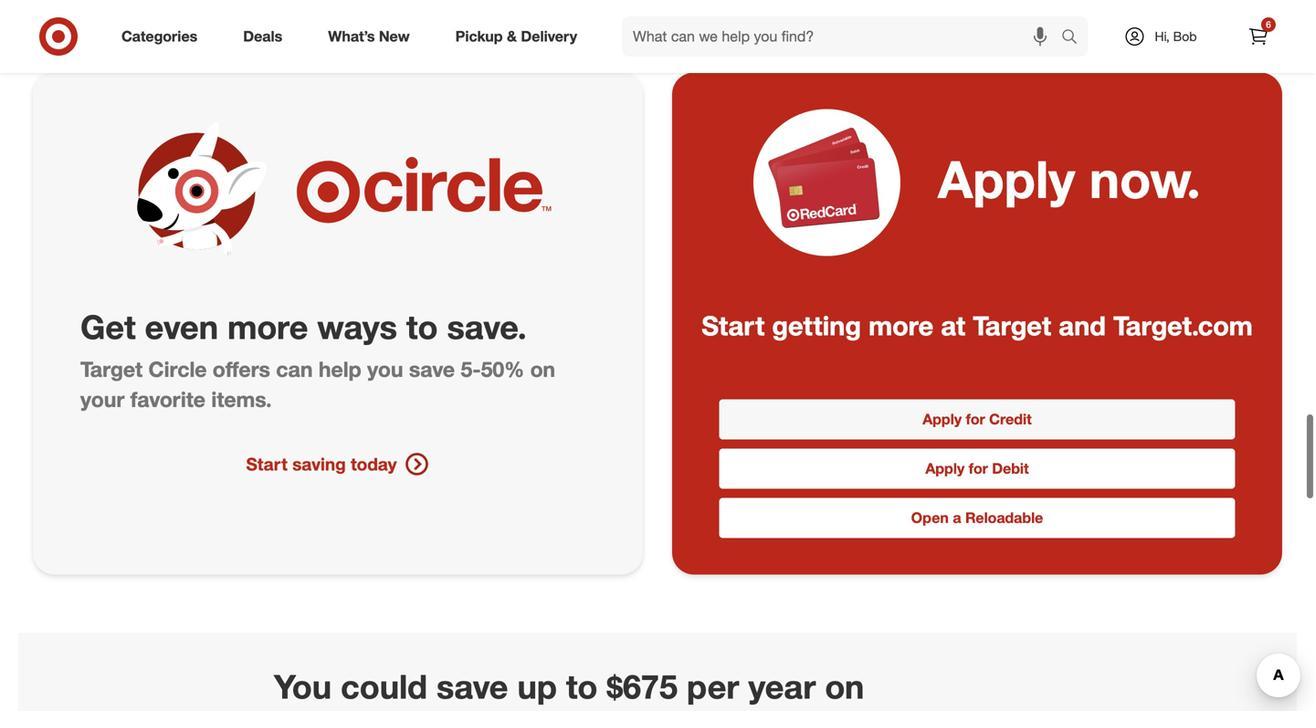 Task type: vqa. For each thing, say whether or not it's contained in the screenshot.
6-
no



Task type: describe. For each thing, give the bounding box(es) containing it.
what's
[[328, 27, 375, 45]]

ways
[[317, 307, 397, 347]]

start for start saving today
[[246, 454, 288, 475]]

search
[[1053, 29, 1097, 47]]

apply for debit link
[[719, 449, 1236, 489]]

today
[[351, 454, 397, 475]]

to for ways
[[406, 307, 438, 347]]

6 link
[[1239, 16, 1279, 57]]

what's new link
[[313, 16, 433, 57]]

target.com
[[1114, 310, 1253, 342]]

circle logo image
[[297, 109, 553, 274]]

start getting more at target and target.com
[[702, 310, 1253, 342]]

reloadable
[[965, 509, 1043, 527]]

deals
[[243, 27, 282, 45]]

for for debit
[[969, 460, 988, 478]]

now.
[[1090, 148, 1201, 210]]

you could save up to $675 per year on groceries with redcard.
[[274, 667, 864, 712]]

favorite
[[130, 387, 206, 412]]

pickup
[[455, 27, 503, 45]]

target inside target circle offers can help you save 5-50% on your favorite items.
[[80, 357, 143, 382]]

to for up
[[566, 667, 598, 707]]

apply for apply now.
[[938, 148, 1075, 210]]

categories
[[121, 27, 198, 45]]

even
[[145, 307, 218, 347]]

1 horizontal spatial target
[[973, 310, 1052, 342]]

more for at
[[869, 310, 934, 342]]

what's new
[[328, 27, 410, 45]]

credit
[[989, 411, 1032, 429]]

new
[[379, 27, 410, 45]]

your
[[80, 387, 125, 412]]

groceries
[[274, 708, 423, 712]]

offers
[[213, 357, 270, 382]]

apply now.
[[938, 148, 1201, 210]]

more for ways
[[228, 307, 308, 347]]

target circle offers can help you save 5-50% on your favorite items.
[[80, 357, 555, 412]]

What can we help you find? suggestions appear below search field
[[622, 16, 1066, 57]]

open
[[911, 509, 949, 527]]

save.
[[447, 307, 527, 347]]

hi, bob
[[1155, 28, 1197, 44]]

start for start getting more at target and target.com
[[702, 310, 765, 342]]

apply for apply for credit
[[923, 411, 962, 429]]

categories link
[[106, 16, 220, 57]]

at
[[941, 310, 966, 342]]

debit
[[992, 460, 1029, 478]]

year
[[749, 667, 816, 707]]

pickup & delivery
[[455, 27, 577, 45]]



Task type: locate. For each thing, give the bounding box(es) containing it.
1 vertical spatial for
[[969, 460, 988, 478]]

$675
[[607, 667, 678, 707]]

per
[[687, 667, 739, 707]]

to left save. on the top of page
[[406, 307, 438, 347]]

apply for credit link
[[719, 400, 1236, 440]]

save up with
[[437, 667, 508, 707]]

open a reloadable link
[[719, 498, 1236, 539]]

on inside you could save up to $675 per year on groceries with redcard.
[[825, 667, 864, 707]]

get
[[80, 307, 136, 347]]

getting
[[772, 310, 861, 342]]

1 vertical spatial to
[[566, 667, 598, 707]]

more
[[228, 307, 308, 347], [869, 310, 934, 342]]

0 horizontal spatial more
[[228, 307, 308, 347]]

1 vertical spatial apply
[[923, 411, 962, 429]]

2 vertical spatial apply
[[926, 460, 965, 478]]

0 vertical spatial to
[[406, 307, 438, 347]]

0 horizontal spatial start
[[246, 454, 288, 475]]

delivery
[[521, 27, 577, 45]]

start saving today link
[[51, 452, 625, 477]]

save left 5-
[[409, 357, 455, 382]]

you
[[367, 357, 403, 382]]

items.
[[211, 387, 272, 412]]

1 vertical spatial save
[[437, 667, 508, 707]]

to inside you could save up to $675 per year on groceries with redcard.
[[566, 667, 598, 707]]

you
[[274, 667, 332, 707]]

0 horizontal spatial target
[[80, 357, 143, 382]]

1 horizontal spatial on
[[825, 667, 864, 707]]

for for credit
[[966, 411, 985, 429]]

1 vertical spatial target
[[80, 357, 143, 382]]

target
[[973, 310, 1052, 342], [80, 357, 143, 382]]

hi,
[[1155, 28, 1170, 44]]

apply for debit
[[926, 460, 1029, 478]]

apply for apply for debit
[[926, 460, 965, 478]]

could
[[341, 667, 427, 707]]

pickup & delivery link
[[440, 16, 600, 57]]

and
[[1059, 310, 1106, 342]]

deals link
[[228, 16, 305, 57]]

can
[[276, 357, 313, 382]]

1 horizontal spatial to
[[566, 667, 598, 707]]

apply for credit
[[923, 411, 1032, 429]]

&
[[507, 27, 517, 45]]

start left getting
[[702, 310, 765, 342]]

0 vertical spatial apply
[[938, 148, 1075, 210]]

a
[[953, 509, 961, 527]]

apply
[[938, 148, 1075, 210], [923, 411, 962, 429], [926, 460, 965, 478]]

with
[[432, 708, 498, 712]]

on right 50%
[[530, 357, 555, 382]]

to
[[406, 307, 438, 347], [566, 667, 598, 707]]

circle bullseye dog image
[[123, 118, 270, 265]]

saving
[[292, 454, 346, 475]]

6
[[1266, 19, 1271, 30]]

to up redcard.
[[566, 667, 598, 707]]

1 horizontal spatial start
[[702, 310, 765, 342]]

on inside target circle offers can help you save 5-50% on your favorite items.
[[530, 357, 555, 382]]

1 vertical spatial on
[[825, 667, 864, 707]]

save inside target circle offers can help you save 5-50% on your favorite items.
[[409, 357, 455, 382]]

for inside apply for credit link
[[966, 411, 985, 429]]

on right the year
[[825, 667, 864, 707]]

1 horizontal spatial more
[[869, 310, 934, 342]]

more left at
[[869, 310, 934, 342]]

open a reloadable
[[911, 509, 1043, 527]]

redcards image
[[768, 118, 887, 237]]

0 vertical spatial target
[[973, 310, 1052, 342]]

50%
[[481, 357, 525, 382]]

on
[[530, 357, 555, 382], [825, 667, 864, 707]]

for
[[966, 411, 985, 429], [969, 460, 988, 478]]

for inside apply for debit link
[[969, 460, 988, 478]]

save inside you could save up to $675 per year on groceries with redcard.
[[437, 667, 508, 707]]

0 vertical spatial save
[[409, 357, 455, 382]]

1 vertical spatial start
[[246, 454, 288, 475]]

redcard.
[[507, 708, 654, 712]]

search button
[[1053, 16, 1097, 60]]

start saving today
[[246, 454, 397, 475]]

start
[[702, 310, 765, 342], [246, 454, 288, 475]]

target right at
[[973, 310, 1052, 342]]

help
[[319, 357, 361, 382]]

0 horizontal spatial on
[[530, 357, 555, 382]]

bob
[[1173, 28, 1197, 44]]

save
[[409, 357, 455, 382], [437, 667, 508, 707]]

0 vertical spatial for
[[966, 411, 985, 429]]

0 vertical spatial on
[[530, 357, 555, 382]]

0 vertical spatial start
[[702, 310, 765, 342]]

circle
[[148, 357, 207, 382]]

more up offers at the left of page
[[228, 307, 308, 347]]

target up your
[[80, 357, 143, 382]]

5-
[[461, 357, 481, 382]]

for left credit
[[966, 411, 985, 429]]

0 horizontal spatial to
[[406, 307, 438, 347]]

start left saving
[[246, 454, 288, 475]]

get even more ways to save.
[[80, 307, 527, 347]]

up
[[517, 667, 557, 707]]

for left the "debit"
[[969, 460, 988, 478]]



